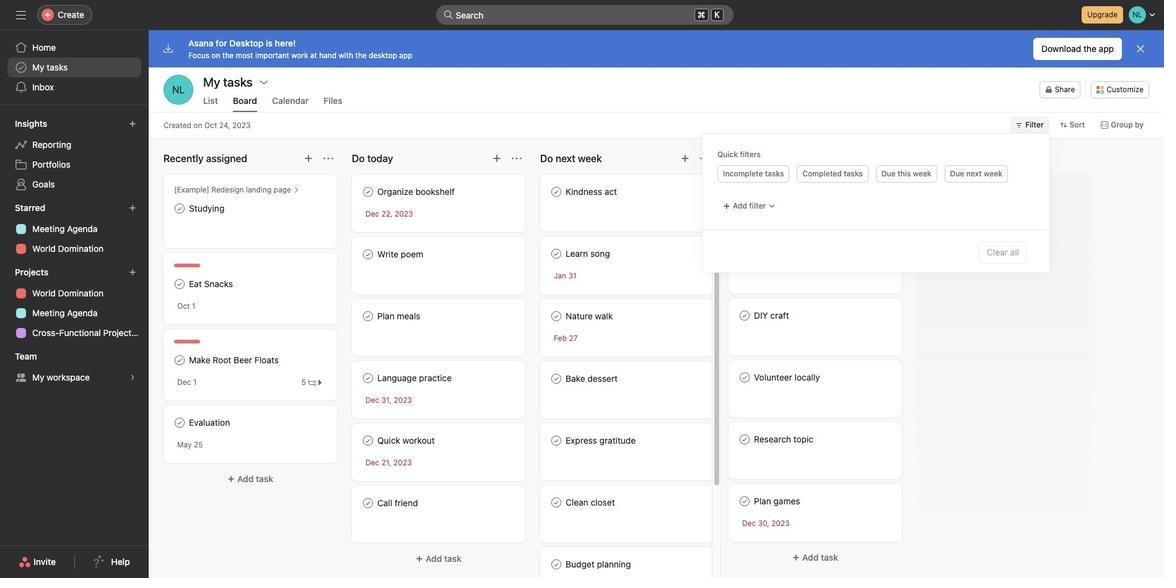Task type: describe. For each thing, give the bounding box(es) containing it.
view profile settings image
[[164, 75, 193, 105]]

global element
[[0, 30, 149, 105]]

add items to starred image
[[129, 204, 136, 212]]

show options image
[[259, 77, 269, 87]]

dismiss image
[[1136, 44, 1146, 54]]

Search tasks, projects, and more text field
[[436, 5, 733, 25]]

prominent image
[[443, 10, 453, 20]]

new project or portfolio image
[[129, 269, 136, 276]]

insights element
[[0, 113, 149, 197]]



Task type: locate. For each thing, give the bounding box(es) containing it.
1 add task image from the left
[[492, 154, 502, 164]]

mark complete image
[[549, 185, 564, 199], [172, 201, 187, 216], [361, 309, 375, 324], [172, 353, 187, 368], [737, 432, 752, 447], [361, 434, 375, 449]]

more section actions image for second add task image from the right
[[512, 154, 522, 164]]

1 more section actions image from the left
[[323, 154, 333, 164]]

more section actions image for first add task image from right
[[700, 154, 710, 164]]

1 horizontal spatial add task image
[[680, 154, 690, 164]]

None field
[[436, 5, 733, 25]]

Mark complete checkbox
[[361, 247, 375, 262], [361, 309, 375, 324], [737, 370, 752, 385], [361, 371, 375, 386], [549, 372, 564, 387], [361, 434, 375, 449], [549, 434, 564, 449], [549, 496, 564, 511]]

mark complete image
[[361, 185, 375, 199], [549, 247, 564, 261], [361, 247, 375, 262], [172, 277, 187, 292], [737, 309, 752, 323], [549, 309, 564, 324], [737, 370, 752, 385], [361, 371, 375, 386], [549, 372, 564, 387], [172, 416, 187, 431], [549, 434, 564, 449], [737, 494, 752, 509], [549, 496, 564, 511], [361, 496, 375, 511], [549, 558, 564, 572]]

1 horizontal spatial more section actions image
[[512, 154, 522, 164]]

0 horizontal spatial more section actions image
[[323, 154, 333, 164]]

teams element
[[0, 346, 149, 390]]

Mark complete checkbox
[[361, 185, 375, 199], [549, 185, 564, 199], [172, 201, 187, 216], [549, 247, 564, 261], [172, 277, 187, 292], [737, 309, 752, 323], [549, 309, 564, 324], [172, 353, 187, 368], [172, 416, 187, 431], [737, 432, 752, 447], [737, 494, 752, 509], [361, 496, 375, 511], [549, 558, 564, 572]]

starred element
[[0, 197, 149, 261]]

3 more section actions image from the left
[[700, 154, 710, 164]]

more section actions image for add task icon
[[323, 154, 333, 164]]

0 horizontal spatial add task image
[[492, 154, 502, 164]]

projects element
[[0, 261, 149, 346]]

2 add task image from the left
[[680, 154, 690, 164]]

hide sidebar image
[[16, 10, 26, 20]]

add task image
[[492, 154, 502, 164], [680, 154, 690, 164]]

2 more section actions image from the left
[[512, 154, 522, 164]]

2 horizontal spatial more section actions image
[[700, 154, 710, 164]]

see details, my workspace image
[[129, 374, 136, 382]]

more section actions image
[[323, 154, 333, 164], [512, 154, 522, 164], [700, 154, 710, 164]]

add task image
[[304, 154, 313, 164]]

new insights image
[[129, 120, 136, 128]]



Task type: vqa. For each thing, say whether or not it's contained in the screenshot.
specimen
no



